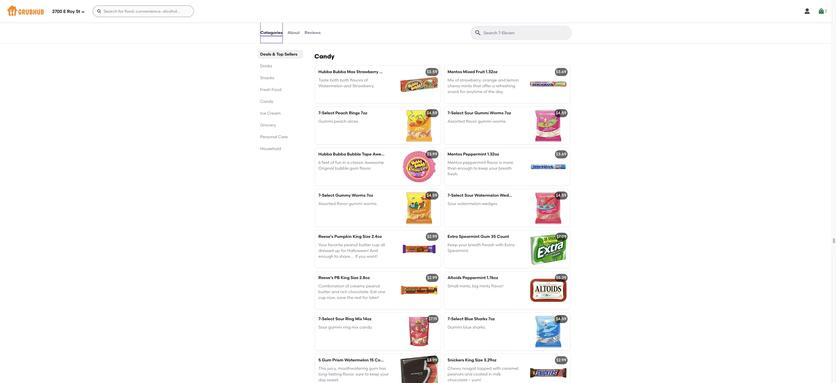 Task type: locate. For each thing, give the bounding box(es) containing it.
7-select sour ring mix 14oz
[[319, 317, 372, 322]]

prism
[[333, 358, 344, 363]]

breath down 'more'
[[499, 166, 512, 171]]

2 mentos from the top
[[448, 152, 462, 157]]

7-select blue sharks 7oz
[[448, 317, 495, 322]]

1 vertical spatial butter
[[319, 290, 331, 295]]

a right offer
[[493, 84, 495, 89]]

with inside the 'our 100% all beef hot dog with a spicy kick.'
[[370, 16, 378, 21]]

0 vertical spatial worms
[[490, 111, 504, 116]]

0 vertical spatial peppermint
[[463, 152, 487, 157]]

mix
[[352, 325, 359, 330]]

chewy nougat topped with caramel, peanuts and coated in milk chocolate – yum!
[[448, 367, 520, 383]]

for right up
[[341, 249, 346, 254]]

1 horizontal spatial butter
[[359, 243, 371, 248]]

2 vertical spatial a
[[347, 160, 350, 165]]

and up refreshing
[[498, 78, 506, 83]]

with right dog
[[370, 16, 378, 21]]

and
[[370, 249, 378, 254]]

enough down dressed
[[319, 255, 334, 259]]

your inside this juicy, mouthwatering gum has long-lasting flavor, sure to keep your day sweet.
[[381, 372, 389, 377]]

the inside mix of strawberry, orange and lemon chewy mints that offer a refreshing snack for anytime of the day.
[[489, 90, 495, 94]]

breath down extra spearmint gum 35 count
[[468, 243, 482, 248]]

and down flavors
[[344, 84, 352, 89]]

0 horizontal spatial keep
[[370, 372, 380, 377]]

long-
[[319, 372, 329, 377]]

mix up chewy
[[448, 78, 455, 83]]

a inside 6 feet of fun in a classic awesome original bubble gum flavor.
[[347, 160, 350, 165]]

1 horizontal spatial breath
[[499, 166, 512, 171]]

in left milk
[[489, 372, 492, 377]]

1 vertical spatial size
[[351, 276, 359, 281]]

0 vertical spatial reese's
[[319, 235, 334, 240]]

keep down peppermint
[[479, 166, 488, 171]]

your down mentos peppermint 1.32oz
[[489, 166, 498, 171]]

cup left now, at the bottom of page
[[319, 296, 326, 301]]

3 mentos from the top
[[448, 160, 462, 165]]

of up strawberry.
[[364, 78, 368, 83]]

select
[[322, 111, 335, 116], [452, 111, 464, 116], [322, 193, 335, 198], [452, 193, 464, 198], [322, 317, 335, 322], [452, 317, 464, 322]]

both right taste
[[330, 78, 339, 83]]

svg image
[[97, 9, 102, 14], [81, 10, 85, 13]]

mentos for mentos
[[448, 152, 462, 157]]

select for 7-select gummy worms 7oz
[[322, 193, 335, 198]]

worms. down 7-select sour gummi worms 7oz
[[493, 119, 507, 124]]

candy tab
[[260, 99, 301, 105]]

chocolate
[[448, 378, 468, 383]]

1 horizontal spatial original
[[393, 152, 409, 157]]

1 horizontal spatial candy
[[315, 53, 335, 60]]

1 vertical spatial $3.69
[[556, 152, 567, 157]]

1 horizontal spatial mix
[[448, 78, 455, 83]]

sour down anytime
[[465, 111, 474, 116]]

your inside keep your breath freash with extra spearmint.
[[459, 243, 467, 248]]

snack
[[448, 90, 460, 94]]

1 bubba from the top
[[333, 70, 346, 75]]

0 vertical spatial to
[[474, 166, 478, 171]]

for down mints
[[460, 90, 466, 94]]

1 horizontal spatial extra
[[505, 243, 515, 248]]

feet
[[322, 160, 330, 165]]

to right "sure"
[[365, 372, 369, 377]]

gum up this
[[322, 358, 332, 363]]

extra right freash at the right of page
[[505, 243, 515, 248]]

cup up and
[[372, 243, 380, 248]]

reese's pb king size 2.8oz
[[319, 276, 370, 281]]

1 hubba from the top
[[319, 70, 332, 75]]

peach
[[336, 111, 348, 116]]

mix inside mix of strawberry, orange and lemon chewy mints that offer a refreshing snack for anytime of the day.
[[448, 78, 455, 83]]

butter inside combination of creamy peanut butter and rich chocolate. eat one cup now, save the rest for later!
[[319, 290, 331, 295]]

0 vertical spatial size
[[363, 235, 371, 240]]

1 vertical spatial king
[[341, 276, 350, 281]]

our 100% all beef hot dog with a spicy kick.
[[319, 16, 382, 27]]

both down max
[[340, 78, 349, 83]]

7oz for 7-select blue sharks 7oz
[[489, 317, 495, 322]]

2 horizontal spatial gummi
[[478, 119, 492, 124]]

gummi left peach
[[319, 119, 333, 124]]

1 vertical spatial $2.99
[[427, 276, 438, 281]]

7- for 7-select sour gummi worms 7oz
[[448, 111, 452, 116]]

0 horizontal spatial butter
[[319, 290, 331, 295]]

2 bubba from the top
[[333, 152, 346, 157]]

gummy
[[336, 193, 351, 198]]

awesome up flavor.
[[365, 160, 384, 165]]

mozzarella
[[459, 16, 479, 21]]

gum down 15
[[369, 367, 378, 372]]

with down 35 on the bottom right of the page
[[496, 243, 504, 248]]

rest
[[355, 296, 362, 301]]

2 horizontal spatial count
[[497, 235, 509, 240]]

0 horizontal spatial worms
[[352, 193, 366, 198]]

mentos for mix
[[448, 70, 462, 75]]

butter down combination
[[319, 290, 331, 295]]

milk
[[493, 372, 501, 377]]

for right rest
[[363, 296, 368, 301]]

$3.99 right 2oz
[[427, 152, 438, 157]]

1 vertical spatial $3.99
[[427, 358, 438, 363]]

and up now, at the bottom of page
[[332, 290, 339, 295]]

gummi left blue at the bottom
[[448, 325, 462, 330]]

2 svg image from the left
[[819, 8, 826, 15]]

king right pb
[[341, 276, 350, 281]]

0 horizontal spatial svg image
[[804, 8, 811, 15]]

$3.59
[[427, 70, 438, 75]]

1 vertical spatial reese's
[[319, 276, 334, 281]]

1 horizontal spatial enough
[[458, 166, 473, 171]]

classic
[[351, 160, 364, 165]]

both
[[330, 78, 339, 83], [340, 78, 349, 83]]

lasting
[[329, 372, 342, 377]]

1 vertical spatial to
[[335, 255, 339, 259]]

to down up
[[335, 255, 339, 259]]

7-select gummy worms 7oz image
[[398, 190, 441, 227]]

0 horizontal spatial candy
[[260, 99, 274, 104]]

worms
[[490, 111, 504, 116], [352, 193, 366, 198]]

sellers
[[285, 52, 298, 57]]

2 hubba from the top
[[319, 152, 332, 157]]

1 vertical spatial bubba
[[333, 152, 346, 157]]

altoids peppermint 1.76oz
[[448, 276, 499, 281]]

ice cream tab
[[260, 111, 301, 117]]

peppermint up peppermint
[[463, 152, 487, 157]]

1 horizontal spatial gum
[[405, 70, 415, 75]]

bubba up fun at the top of page
[[333, 152, 346, 157]]

hubba bubba bubble tape awesome original 2oz
[[319, 152, 417, 157]]

fun
[[336, 160, 342, 165]]

assorted flavor gummi worms. down 7-select gummy worms 7oz
[[319, 202, 378, 206]]

breath inside the mentos peppermint flavor is more than enough to keep your breath fresh.
[[499, 166, 512, 171]]

assorted down gummy on the left of page
[[319, 202, 336, 206]]

our
[[319, 16, 326, 21]]

the
[[489, 90, 495, 94], [347, 296, 354, 301]]

select left blue
[[452, 317, 464, 322]]

flavor inside the mentos peppermint flavor is more than enough to keep your breath fresh.
[[487, 160, 498, 165]]

keep inside this juicy, mouthwatering gum has long-lasting flavor, sure to keep your day sweet.
[[370, 372, 380, 377]]

your up spearmint.
[[459, 243, 467, 248]]

0 horizontal spatial a
[[347, 160, 350, 165]]

1 horizontal spatial peanut
[[366, 284, 380, 289]]

7-select peach rings 7oz image
[[398, 107, 441, 145]]

king for pb
[[341, 276, 350, 281]]

0 vertical spatial the
[[489, 90, 495, 94]]

worms right gummy on the left of page
[[352, 193, 366, 198]]

0 horizontal spatial assorted
[[319, 202, 336, 206]]

the down offer
[[489, 90, 495, 94]]

$3.99 for snickers
[[427, 358, 438, 363]]

anytime
[[467, 90, 483, 94]]

0 horizontal spatial size
[[351, 276, 359, 281]]

1 vertical spatial all
[[381, 243, 385, 248]]

sour for 7-select sour ring mix 14oz
[[336, 317, 345, 322]]

small
[[448, 284, 459, 289]]

for
[[460, 90, 466, 94], [341, 249, 346, 254], [363, 296, 368, 301]]

select for 7-select sour ring mix 14oz
[[322, 317, 335, 322]]

gummi for 7-select blue sharks 7oz
[[448, 325, 462, 330]]

your
[[489, 166, 498, 171], [459, 243, 467, 248], [381, 372, 389, 377]]

dog
[[361, 16, 369, 21]]

0 vertical spatial $3.69
[[556, 70, 567, 75]]

watermelon
[[458, 202, 481, 206]]

$2.99 for altoids
[[427, 276, 438, 281]]

select up watermelon
[[452, 193, 464, 198]]

up
[[335, 249, 340, 254]]

1 horizontal spatial svg image
[[819, 8, 826, 15]]

0 vertical spatial mentos
[[448, 70, 462, 75]]

watermelon right strawberry
[[380, 70, 404, 75]]

Search for food, convenience, alcohol... search field
[[93, 5, 194, 17]]

gummi peach slices.
[[319, 119, 359, 124]]

7- left gummy on the left of page
[[319, 193, 322, 198]]

1 $3.99 from the top
[[427, 152, 438, 157]]

peppermint for mints,
[[463, 276, 486, 281]]

peppermint
[[463, 160, 486, 165]]

personal care tab
[[260, 134, 301, 140]]

$2.99 for extra
[[427, 235, 438, 240]]

of inside 6 feet of fun in a classic awesome original bubble gum flavor.
[[331, 160, 335, 165]]

7- up gummi peach slices.
[[319, 111, 322, 116]]

gummi for 7-select peach rings 7oz
[[319, 119, 333, 124]]

2 horizontal spatial for
[[460, 90, 466, 94]]

2 horizontal spatial size
[[475, 358, 483, 363]]

7- for 7-select sour watermelon wedges 7oz
[[448, 193, 452, 198]]

2 $3.69 from the top
[[556, 152, 567, 157]]

size up creamy
[[351, 276, 359, 281]]

svg image inside the "2" button
[[819, 8, 826, 15]]

2 vertical spatial gummi
[[448, 325, 462, 330]]

1 horizontal spatial keep
[[479, 166, 488, 171]]

$3.99 left snickers
[[427, 358, 438, 363]]

1 horizontal spatial assorted flavor gummi worms.
[[448, 119, 507, 124]]

with inside chewy nougat topped with caramel, peanuts and coated in milk chocolate – yum!
[[493, 367, 501, 372]]

7-
[[319, 111, 322, 116], [448, 111, 452, 116], [319, 193, 322, 198], [448, 193, 452, 198], [319, 317, 322, 322], [448, 317, 452, 322]]

bubba left max
[[333, 70, 346, 75]]

gummi for worms
[[349, 202, 363, 206]]

sour watermelon wedges.
[[448, 202, 499, 206]]

size
[[363, 235, 371, 240], [351, 276, 359, 281], [475, 358, 483, 363]]

7- down fresh.
[[448, 193, 452, 198]]

sweet.
[[327, 378, 340, 383]]

than
[[448, 166, 457, 171]]

of inside taste both both flavors of watermelon and strawberry.
[[364, 78, 368, 83]]

1 vertical spatial a
[[493, 84, 495, 89]]

reese's up combination
[[319, 276, 334, 281]]

1 vertical spatial gummi
[[349, 202, 363, 206]]

0 vertical spatial enough
[[458, 166, 473, 171]]

with up milk
[[493, 367, 501, 372]]

1 horizontal spatial your
[[459, 243, 467, 248]]

extra spearmint gum 35 count
[[448, 235, 509, 240]]

watermelon down taste
[[319, 84, 343, 89]]

2 reese's from the top
[[319, 276, 334, 281]]

1 vertical spatial mentos
[[448, 152, 462, 157]]

0 vertical spatial all
[[338, 16, 343, 21]]

1 vertical spatial assorted flavor gummi worms.
[[319, 202, 378, 206]]

a up bubble at the left of page
[[347, 160, 350, 165]]

0 horizontal spatial your
[[381, 372, 389, 377]]

peanut inside combination of creamy peanut butter and rich chocolate. eat one cup now, save the rest for later!
[[366, 284, 380, 289]]

hubba up taste
[[319, 70, 332, 75]]

2700
[[52, 9, 62, 14]]

2 vertical spatial flavor
[[337, 202, 348, 206]]

1 horizontal spatial flavor
[[466, 119, 477, 124]]

minty
[[480, 284, 491, 289]]

1 horizontal spatial to
[[365, 372, 369, 377]]

2 both from the left
[[340, 78, 349, 83]]

select left gummy on the left of page
[[322, 193, 335, 198]]

a inside the 'our 100% all beef hot dog with a spicy kick.'
[[379, 16, 382, 21]]

later!
[[369, 296, 379, 301]]

1 horizontal spatial gummi
[[448, 325, 462, 330]]

mentos mixed fruit 1.32oz
[[448, 70, 498, 75]]

keep down has
[[370, 372, 380, 377]]

0 horizontal spatial gum
[[350, 166, 359, 171]]

1 both from the left
[[330, 78, 339, 83]]

5 left $3.59 on the right top of the page
[[416, 70, 418, 75]]

1 $3.69 from the top
[[556, 70, 567, 75]]

combination
[[319, 284, 345, 289]]

flavor for 7oz
[[337, 202, 348, 206]]

bubba for both
[[333, 70, 346, 75]]

dressed
[[319, 249, 334, 254]]

gummi
[[475, 111, 489, 116], [319, 119, 333, 124], [448, 325, 462, 330]]

of
[[364, 78, 368, 83], [455, 78, 459, 83], [484, 90, 488, 94], [331, 160, 335, 165], [346, 284, 349, 289]]

0 vertical spatial your
[[489, 166, 498, 171]]

reviews button
[[305, 23, 321, 43]]

0 vertical spatial keep
[[479, 166, 488, 171]]

and inside taste both both flavors of watermelon and strawberry.
[[344, 84, 352, 89]]

watermelon
[[380, 70, 404, 75], [319, 84, 343, 89], [475, 193, 499, 198], [345, 358, 369, 363]]

0 vertical spatial worms.
[[493, 119, 507, 124]]

sour up sour gummi ring mix candy.
[[336, 317, 345, 322]]

mix
[[448, 78, 455, 83], [355, 317, 362, 322]]

flavor left is
[[487, 160, 498, 165]]

king
[[353, 235, 362, 240], [341, 276, 350, 281], [465, 358, 474, 363]]

to
[[474, 166, 478, 171], [335, 255, 339, 259], [365, 372, 369, 377]]

all left beef
[[338, 16, 343, 21]]

assorted flavor gummi worms. down 7-select sour gummi worms 7oz
[[448, 119, 507, 124]]

1 horizontal spatial size
[[363, 235, 371, 240]]

1 reese's from the top
[[319, 235, 334, 240]]

cup inside combination of creamy peanut butter and rich chocolate. eat one cup now, save the rest for later!
[[319, 296, 326, 301]]

0 vertical spatial a
[[379, 16, 382, 21]]

0 horizontal spatial original
[[319, 166, 334, 171]]

0 horizontal spatial mix
[[355, 317, 362, 322]]

peanuts
[[448, 372, 464, 377]]

snickers king size 3.29oz
[[448, 358, 497, 363]]

2 $3.99 from the top
[[427, 358, 438, 363]]

assorted for sour
[[448, 119, 465, 124]]

bubble
[[335, 166, 349, 171]]

1 horizontal spatial king
[[353, 235, 362, 240]]

all inside your favorite peanut butter cup all dressed up for halloween! and enough to share....  if you want!
[[381, 243, 385, 248]]

1 horizontal spatial gum
[[369, 367, 378, 372]]

peanut down reese's pumpkin king size 2.4oz at the left of the page
[[344, 243, 358, 248]]

hubba for 6
[[319, 152, 332, 157]]

7oz right gummy on the left of page
[[367, 193, 373, 198]]

select for 7-select sour gummi worms 7oz
[[452, 111, 464, 116]]

flavor down gummy on the left of page
[[337, 202, 348, 206]]

hubba up feet
[[319, 152, 332, 157]]

2 horizontal spatial your
[[489, 166, 498, 171]]

2 horizontal spatial gum
[[481, 235, 490, 240]]

peppermint for peppermint
[[463, 152, 487, 157]]

0 vertical spatial hubba
[[319, 70, 332, 75]]

Search 7-Eleven search field
[[483, 30, 570, 36]]

7- right $7.19
[[448, 317, 452, 322]]

fresh.
[[448, 172, 459, 177]]

kraft string cheese mozzarella 1oz image
[[527, 4, 570, 41]]

1.32oz
[[486, 70, 498, 75], [488, 152, 500, 157]]

1 vertical spatial awesome
[[365, 160, 384, 165]]

sharks
[[474, 317, 488, 322]]

for inside combination of creamy peanut butter and rich chocolate. eat one cup now, save the rest for later!
[[363, 296, 368, 301]]

all down 2.4oz on the left of the page
[[381, 243, 385, 248]]

0 vertical spatial gum
[[405, 70, 415, 75]]

0 horizontal spatial for
[[341, 249, 346, 254]]

our 100% all beef hot dog with a spicy kick. button
[[315, 4, 441, 41]]

7oz right rings
[[361, 111, 368, 116]]

original left 2oz
[[393, 152, 409, 157]]

your down has
[[381, 372, 389, 377]]

1 vertical spatial the
[[347, 296, 354, 301]]

gummi blue sharks.
[[448, 325, 486, 330]]

the left rest
[[347, 296, 354, 301]]

food
[[272, 87, 282, 92]]

with inside keep your breath freash with extra spearmint.
[[496, 243, 504, 248]]

day
[[319, 378, 326, 383]]

peanut up eat
[[366, 284, 380, 289]]

7- up sour gummi ring mix candy.
[[319, 317, 322, 322]]

0 vertical spatial in
[[343, 160, 346, 165]]

$4.59 for 7-select sour watermelon wedges 7oz
[[556, 193, 567, 198]]

st
[[76, 9, 80, 14]]

7- for 7-select peach rings 7oz
[[319, 111, 322, 116]]

2 vertical spatial with
[[493, 367, 501, 372]]

7oz down refreshing
[[505, 111, 512, 116]]

1 vertical spatial peanut
[[366, 284, 380, 289]]

flavor down 7-select sour gummi worms 7oz
[[466, 119, 477, 124]]

1 vertical spatial keep
[[370, 372, 380, 377]]

7- for 7-select gummy worms 7oz
[[319, 193, 322, 198]]

assorted flavor gummi worms.
[[448, 119, 507, 124], [319, 202, 378, 206]]

0 horizontal spatial assorted flavor gummi worms.
[[319, 202, 378, 206]]

wedges
[[500, 193, 516, 198]]

1oz
[[509, 16, 514, 21]]

king up 'halloween!'
[[353, 235, 362, 240]]

extra up keep
[[448, 235, 458, 240]]

candy up taste
[[315, 53, 335, 60]]

select down 'snack'
[[452, 111, 464, 116]]

0 vertical spatial original
[[393, 152, 409, 157]]

one
[[378, 290, 386, 295]]

candy down fresh
[[260, 99, 274, 104]]

bubba
[[333, 70, 346, 75], [333, 152, 346, 157]]

1 vertical spatial for
[[341, 249, 346, 254]]

0 horizontal spatial count
[[375, 358, 387, 363]]

gummi down 7-select sour gummi worms 7oz
[[478, 119, 492, 124]]

wedges.
[[482, 202, 499, 206]]

size for 2.8oz
[[351, 276, 359, 281]]

cheese
[[493, 16, 508, 21]]

reese's up the your
[[319, 235, 334, 240]]

1 mentos from the top
[[448, 70, 462, 75]]

peppermint up big
[[463, 276, 486, 281]]

orange
[[483, 78, 497, 83]]

awesome inside 6 feet of fun in a classic awesome original bubble gum flavor.
[[365, 160, 384, 165]]

assorted down 7-select sour gummi worms 7oz
[[448, 119, 465, 124]]

0 vertical spatial 5
[[416, 70, 418, 75]]

2 horizontal spatial flavor
[[487, 160, 498, 165]]

main navigation navigation
[[0, 0, 832, 23]]

flavor.
[[360, 166, 372, 171]]

your favorite peanut butter cup all dressed up for halloween! and enough to share....  if you want!
[[319, 243, 385, 259]]

sour gummi ring mix candy.
[[319, 325, 373, 330]]

gum left $3.59 on the right top of the page
[[405, 70, 415, 75]]

1 horizontal spatial the
[[489, 90, 495, 94]]

0 horizontal spatial worms.
[[364, 202, 378, 206]]

sour up watermelon
[[465, 193, 474, 198]]

0 horizontal spatial both
[[330, 78, 339, 83]]

7-select gummy worms 7oz
[[319, 193, 373, 198]]

1 vertical spatial enough
[[319, 255, 334, 259]]

7- for 7-select sour ring mix 14oz
[[319, 317, 322, 322]]

1 horizontal spatial assorted
[[448, 119, 465, 124]]

and down nougat
[[465, 372, 473, 377]]

you
[[359, 255, 366, 259]]

to down peppermint
[[474, 166, 478, 171]]

7oz right sharks
[[489, 317, 495, 322]]

1.32oz up orange
[[486, 70, 498, 75]]

mix left 14oz
[[355, 317, 362, 322]]

enough down peppermint
[[458, 166, 473, 171]]

and inside combination of creamy peanut butter and rich chocolate. eat one cup now, save the rest for later!
[[332, 290, 339, 295]]

2 horizontal spatial a
[[493, 84, 495, 89]]

0 vertical spatial breath
[[499, 166, 512, 171]]

svg image
[[804, 8, 811, 15], [819, 8, 826, 15]]

7-select sour ring mix 14oz image
[[398, 313, 441, 351]]

deals
[[260, 52, 272, 57]]

1 vertical spatial breath
[[468, 243, 482, 248]]

7-select sour watermelon wedges 7oz image
[[527, 190, 570, 227]]

extra
[[448, 235, 458, 240], [505, 243, 515, 248]]

0 horizontal spatial enough
[[319, 255, 334, 259]]

gum down classic
[[350, 166, 359, 171]]



Task type: describe. For each thing, give the bounding box(es) containing it.
1 svg image from the left
[[804, 8, 811, 15]]

mouthwatering
[[338, 367, 368, 372]]

offer
[[482, 84, 492, 89]]

0 horizontal spatial extra
[[448, 235, 458, 240]]

king for pumpkin
[[353, 235, 362, 240]]

keep
[[448, 243, 458, 248]]

flavor for worms
[[466, 119, 477, 124]]

halloween!
[[347, 249, 369, 254]]

deals & top sellers tab
[[260, 51, 301, 57]]

1 horizontal spatial worms
[[490, 111, 504, 116]]

for inside mix of strawberry, orange and lemon chewy mints that offer a refreshing snack for anytime of the day.
[[460, 90, 466, 94]]

this
[[319, 367, 326, 372]]

eat
[[371, 290, 377, 295]]

hubba bubba bubble tape awesome original 2oz image
[[398, 148, 441, 186]]

7-select peach rings 7oz
[[319, 111, 368, 116]]

a inside mix of strawberry, orange and lemon chewy mints that offer a refreshing snack for anytime of the day.
[[493, 84, 495, 89]]

fresh food
[[260, 87, 282, 92]]

hubba bubba max strawberry watermelon gum 5 count
[[319, 70, 431, 75]]

–
[[469, 378, 471, 383]]

share....
[[340, 255, 355, 259]]

rich
[[340, 290, 348, 295]]

fresh
[[260, 87, 271, 92]]

mentos peppermint 1.32oz image
[[527, 148, 570, 186]]

fruit
[[476, 70, 485, 75]]

size for 2.4oz
[[363, 235, 371, 240]]

0 horizontal spatial gummi
[[329, 325, 342, 330]]

cream
[[267, 111, 281, 116]]

of down offer
[[484, 90, 488, 94]]

chocolate.
[[349, 290, 370, 295]]

1 horizontal spatial svg image
[[97, 9, 102, 14]]

kick.
[[330, 22, 338, 27]]

and inside mix of strawberry, orange and lemon chewy mints that offer a refreshing snack for anytime of the day.
[[498, 78, 506, 83]]

7- for 7-select blue sharks 7oz
[[448, 317, 452, 322]]

extra inside keep your breath freash with extra spearmint.
[[505, 243, 515, 248]]

gummi for gummi
[[478, 119, 492, 124]]

mentos inside the mentos peppermint flavor is more than enough to keep your breath fresh.
[[448, 160, 462, 165]]

flavor,
[[343, 372, 355, 377]]

spicy bite hot dog image
[[398, 4, 441, 41]]

select for 7-select peach rings 7oz
[[322, 111, 335, 116]]

100%
[[327, 16, 337, 21]]

the inside combination of creamy peanut butter and rich chocolate. eat one cup now, save the rest for later!
[[347, 296, 354, 301]]

altoids
[[448, 276, 462, 281]]

freash
[[483, 243, 495, 248]]

1 vertical spatial 1.32oz
[[488, 152, 500, 157]]

$3.69 for mentos peppermint flavor is more than enough to keep your breath fresh.
[[556, 152, 567, 157]]

for inside your favorite peanut butter cup all dressed up for halloween! and enough to share....  if you want!
[[341, 249, 346, 254]]

pb
[[335, 276, 340, 281]]

all inside the 'our 100% all beef hot dog with a spicy kick.'
[[338, 16, 343, 21]]

roy
[[67, 9, 75, 14]]

beef
[[344, 16, 353, 21]]

household tab
[[260, 146, 301, 152]]

sour left watermelon
[[448, 202, 457, 206]]

select for 7-select blue sharks 7oz
[[452, 317, 464, 322]]

deals & top sellers
[[260, 52, 298, 57]]

reese's for your
[[319, 235, 334, 240]]

chewy
[[448, 367, 461, 372]]

keep your breath freash with extra spearmint.
[[448, 243, 515, 254]]

0 vertical spatial candy
[[315, 53, 335, 60]]

6
[[319, 160, 321, 165]]

14oz
[[363, 317, 372, 322]]

combination of creamy peanut butter and rich chocolate. eat one cup now, save the rest for later!
[[319, 284, 386, 301]]

categories button
[[260, 23, 283, 43]]

7-select sour gummi worms 7oz
[[448, 111, 512, 116]]

1 vertical spatial 5
[[319, 358, 321, 363]]

stick
[[448, 22, 457, 27]]

flavor!
[[492, 284, 504, 289]]

to inside your favorite peanut butter cup all dressed up for halloween! and enough to share....  if you want!
[[335, 255, 339, 259]]

watermelon inside taste both both flavors of watermelon and strawberry.
[[319, 84, 343, 89]]

$3.69 for mix of strawberry, orange and lemon chewy mints that offer a refreshing snack for anytime of the day.
[[556, 70, 567, 75]]

snickers king size 3.29oz image
[[527, 355, 570, 384]]

reese's for combination
[[319, 276, 334, 281]]

reese's pb king size 2.8oz image
[[398, 272, 441, 310]]

mix of strawberry, orange and lemon chewy mints that offer a refreshing snack for anytime of the day.
[[448, 78, 519, 94]]

coated
[[474, 372, 488, 377]]

in inside chewy nougat topped with caramel, peanuts and coated in milk chocolate – yum!
[[489, 372, 492, 377]]

1.76oz
[[487, 276, 499, 281]]

altoids peppermint 1.76oz image
[[527, 272, 570, 310]]

magnifying glass icon image
[[475, 29, 482, 36]]

0 vertical spatial awesome
[[373, 152, 392, 157]]

$4.59 for 7-select gummy worms 7oz
[[427, 193, 438, 198]]

has
[[379, 367, 386, 372]]

2.4oz
[[372, 235, 382, 240]]

6 feet of fun in a classic awesome original bubble gum flavor.
[[319, 160, 384, 171]]

breath inside keep your breath freash with extra spearmint.
[[468, 243, 482, 248]]

snacks tab
[[260, 75, 301, 81]]

&
[[273, 52, 276, 57]]

keep inside the mentos peppermint flavor is more than enough to keep your breath fresh.
[[479, 166, 488, 171]]

spearmint.
[[448, 249, 469, 254]]

mints,
[[460, 284, 472, 289]]

7oz for 7-select gummy worms 7oz
[[367, 193, 373, 198]]

1 vertical spatial mix
[[355, 317, 362, 322]]

in inside 6 feet of fun in a classic awesome original bubble gum flavor.
[[343, 160, 346, 165]]

hubba bubba max strawberry watermelon gum 5 count image
[[398, 66, 441, 103]]

original inside 6 feet of fun in a classic awesome original bubble gum flavor.
[[319, 166, 334, 171]]

7oz for 7-select peach rings 7oz
[[361, 111, 368, 116]]

small mints, big minty flavor!
[[448, 284, 504, 289]]

assorted flavor gummi worms. for sour
[[448, 119, 507, 124]]

household
[[260, 147, 281, 151]]

ice
[[260, 111, 266, 116]]

bubba for of
[[333, 152, 346, 157]]

$4.59 for 7-select blue sharks 7oz
[[556, 317, 567, 322]]

e
[[63, 9, 66, 14]]

enough inside your favorite peanut butter cup all dressed up for halloween! and enough to share....  if you want!
[[319, 255, 334, 259]]

and inside chewy nougat topped with caramel, peanuts and coated in milk chocolate – yum!
[[465, 372, 473, 377]]

watermelon up wedges.
[[475, 193, 499, 198]]

reese's pumpkin king size 2.4oz image
[[398, 231, 441, 268]]

worms. for worms
[[493, 119, 507, 124]]

fresh food tab
[[260, 87, 301, 93]]

2 vertical spatial gum
[[322, 358, 332, 363]]

spearmint
[[459, 235, 480, 240]]

sour for 7-select sour watermelon wedges 7oz
[[465, 193, 474, 198]]

care
[[278, 135, 288, 140]]

hot
[[353, 16, 360, 21]]

assorted for gummy
[[319, 202, 336, 206]]

2 vertical spatial count
[[375, 358, 387, 363]]

gum inside 6 feet of fun in a classic awesome original bubble gum flavor.
[[350, 166, 359, 171]]

$4.59 for 7-select sour gummi worms 7oz
[[556, 111, 567, 116]]

7-select blue sharks 7oz image
[[527, 313, 570, 351]]

select for 7-select sour watermelon wedges 7oz
[[452, 193, 464, 198]]

sour for 7-select sour gummi worms 7oz
[[465, 111, 474, 116]]

this juicy, mouthwatering gum has long-lasting flavor, sure to keep your day sweet.
[[319, 367, 389, 383]]

enough inside the mentos peppermint flavor is more than enough to keep your breath fresh.
[[458, 166, 473, 171]]

extra spearmint gum 35 count image
[[527, 231, 570, 268]]

of up chewy
[[455, 78, 459, 83]]

watermelon up mouthwatering
[[345, 358, 369, 363]]

$5.29
[[556, 276, 567, 281]]

1 horizontal spatial 5
[[416, 70, 418, 75]]

creamy
[[350, 284, 365, 289]]

hubba for taste
[[319, 70, 332, 75]]

7oz right wedges
[[517, 193, 524, 198]]

your inside the mentos peppermint flavor is more than enough to keep your breath fresh.
[[489, 166, 498, 171]]

pumpkin
[[335, 235, 352, 240]]

0 vertical spatial 1.32oz
[[486, 70, 498, 75]]

35
[[491, 235, 496, 240]]

worms. for 7oz
[[364, 202, 378, 206]]

juicy,
[[327, 367, 337, 372]]

of inside combination of creamy peanut butter and rich chocolate. eat one cup now, save the rest for later!
[[346, 284, 349, 289]]

ring
[[346, 317, 355, 322]]

2 vertical spatial $2.99
[[557, 358, 567, 363]]

2 button
[[819, 6, 828, 16]]

candy inside tab
[[260, 99, 274, 104]]

gum inside this juicy, mouthwatering gum has long-lasting flavor, sure to keep your day sweet.
[[369, 367, 378, 372]]

to inside this juicy, mouthwatering gum has long-lasting flavor, sure to keep your day sweet.
[[365, 372, 369, 377]]

snacks
[[260, 76, 274, 81]]

more
[[503, 160, 514, 165]]

$4.59 for 7-select peach rings 7oz
[[427, 111, 438, 116]]

cup inside your favorite peanut butter cup all dressed up for halloween! and enough to share....  if you want!
[[372, 243, 380, 248]]

0 horizontal spatial svg image
[[81, 10, 85, 13]]

7-select sour watermelon wedges 7oz
[[448, 193, 524, 198]]

peanut inside your favorite peanut butter cup all dressed up for halloween! and enough to share....  if you want!
[[344, 243, 358, 248]]

assorted flavor gummi worms. for gummy
[[319, 202, 378, 206]]

2 horizontal spatial gummi
[[475, 111, 489, 116]]

big
[[473, 284, 479, 289]]

top
[[277, 52, 284, 57]]

3.29oz
[[484, 358, 497, 363]]

5 gum prism watermelon 15 count image
[[398, 355, 441, 384]]

1 vertical spatial count
[[497, 235, 509, 240]]

spicy
[[319, 22, 329, 27]]

strawberry.
[[353, 84, 375, 89]]

sour down 7-select sour ring mix 14oz
[[319, 325, 328, 330]]

mentos mixed fruit 1.32oz image
[[527, 66, 570, 103]]

to inside the mentos peppermint flavor is more than enough to keep your breath fresh.
[[474, 166, 478, 171]]

2oz
[[410, 152, 417, 157]]

kraft
[[448, 16, 458, 21]]

butter inside your favorite peanut butter cup all dressed up for halloween! and enough to share....  if you want!
[[359, 243, 371, 248]]

2 horizontal spatial king
[[465, 358, 474, 363]]

$3.99 for mentos
[[427, 152, 438, 157]]

grocery tab
[[260, 122, 301, 128]]

7-select sour gummi worms 7oz image
[[527, 107, 570, 145]]

1 horizontal spatial count
[[419, 70, 431, 75]]

chewy
[[448, 84, 461, 89]]

save
[[337, 296, 346, 301]]

favorite
[[328, 243, 343, 248]]

drinks tab
[[260, 63, 301, 69]]

now,
[[327, 296, 336, 301]]

string
[[480, 16, 492, 21]]



Task type: vqa. For each thing, say whether or not it's contained in the screenshot.
$11.95
no



